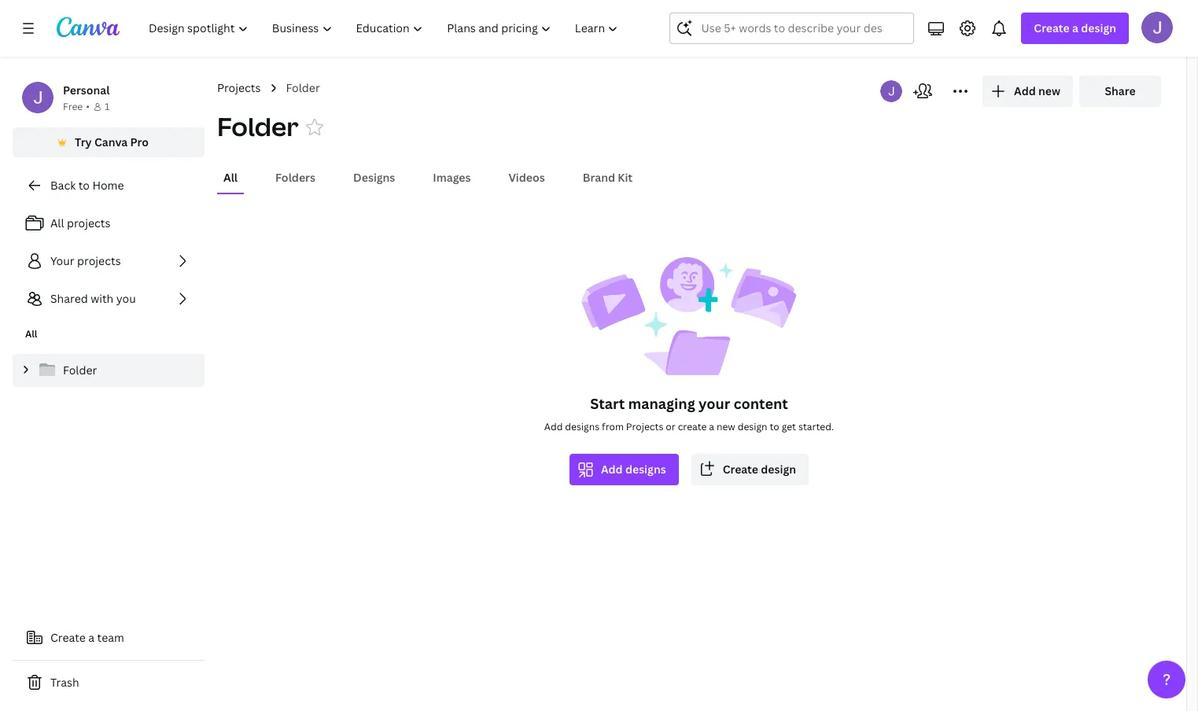 Task type: vqa. For each thing, say whether or not it's contained in the screenshot.
create on the right bottom of page
yes



Task type: locate. For each thing, give the bounding box(es) containing it.
brand
[[583, 170, 616, 185]]

designs down the or
[[626, 462, 666, 477]]

videos button
[[503, 163, 551, 193]]

0 vertical spatial folder link
[[286, 79, 320, 97]]

projects for all projects
[[67, 216, 111, 231]]

back to home link
[[13, 170, 205, 201]]

1 vertical spatial folder link
[[13, 354, 205, 387]]

1 vertical spatial design
[[738, 420, 768, 434]]

0 vertical spatial design
[[1082, 20, 1117, 35]]

2 horizontal spatial create
[[1034, 20, 1070, 35]]

projects up the folder "button"
[[217, 80, 261, 95]]

a inside button
[[88, 630, 95, 645]]

design inside dropdown button
[[1082, 20, 1117, 35]]

2 vertical spatial design
[[761, 462, 797, 477]]

projects for your projects
[[77, 253, 121, 268]]

with
[[91, 291, 114, 306]]

folder up the folder "button"
[[286, 80, 320, 95]]

folder down the projects link
[[217, 109, 299, 143]]

1 horizontal spatial designs
[[626, 462, 666, 477]]

2 horizontal spatial a
[[1073, 20, 1079, 35]]

designs button
[[347, 163, 402, 193]]

create up 'add new'
[[1034, 20, 1070, 35]]

folder link
[[286, 79, 320, 97], [13, 354, 205, 387]]

projects
[[217, 80, 261, 95], [626, 420, 664, 434]]

2 horizontal spatial all
[[224, 170, 238, 185]]

content
[[734, 394, 789, 413]]

try
[[75, 135, 92, 150]]

new down your
[[717, 420, 736, 434]]

1 horizontal spatial projects
[[626, 420, 664, 434]]

to right back
[[78, 178, 90, 193]]

1 vertical spatial projects
[[77, 253, 121, 268]]

0 vertical spatial add
[[1015, 83, 1036, 98]]

create
[[678, 420, 707, 434]]

projects link
[[217, 79, 261, 97]]

1 vertical spatial create
[[723, 462, 759, 477]]

try canva pro button
[[13, 128, 205, 157]]

1 horizontal spatial folder link
[[286, 79, 320, 97]]

design left the jacob simon image
[[1082, 20, 1117, 35]]

folder
[[286, 80, 320, 95], [217, 109, 299, 143], [63, 363, 97, 378]]

0 horizontal spatial new
[[717, 420, 736, 434]]

to inside back to home link
[[78, 178, 90, 193]]

create down content
[[723, 462, 759, 477]]

1 vertical spatial designs
[[626, 462, 666, 477]]

jacob simon image
[[1142, 12, 1173, 43]]

list containing all projects
[[13, 208, 205, 315]]

folders button
[[269, 163, 322, 193]]

1 vertical spatial all
[[50, 216, 64, 231]]

1 vertical spatial add
[[545, 420, 563, 434]]

0 horizontal spatial add
[[545, 420, 563, 434]]

to left get
[[770, 420, 780, 434]]

2 vertical spatial folder
[[63, 363, 97, 378]]

create
[[1034, 20, 1070, 35], [723, 462, 759, 477], [50, 630, 86, 645]]

1 horizontal spatial all
[[50, 216, 64, 231]]

a
[[1073, 20, 1079, 35], [709, 420, 715, 434], [88, 630, 95, 645]]

top level navigation element
[[139, 13, 632, 44]]

designs
[[565, 420, 600, 434], [626, 462, 666, 477]]

brand kit button
[[577, 163, 639, 193]]

design down content
[[738, 420, 768, 434]]

shared with you
[[50, 291, 136, 306]]

create design button
[[692, 454, 809, 486]]

you
[[116, 291, 136, 306]]

home
[[92, 178, 124, 193]]

folder link down shared with you link
[[13, 354, 205, 387]]

trash
[[50, 675, 79, 690]]

create a design button
[[1022, 13, 1129, 44]]

1 vertical spatial projects
[[626, 420, 664, 434]]

0 horizontal spatial designs
[[565, 420, 600, 434]]

design
[[1082, 20, 1117, 35], [738, 420, 768, 434], [761, 462, 797, 477]]

trash link
[[13, 667, 205, 699]]

new
[[1039, 83, 1061, 98], [717, 420, 736, 434]]

0 vertical spatial projects
[[217, 80, 261, 95]]

1 vertical spatial a
[[709, 420, 715, 434]]

1 horizontal spatial add
[[601, 462, 623, 477]]

create for create design
[[723, 462, 759, 477]]

to
[[78, 178, 90, 193], [770, 420, 780, 434]]

kit
[[618, 170, 633, 185]]

2 vertical spatial a
[[88, 630, 95, 645]]

folder button
[[217, 109, 299, 144]]

1 horizontal spatial to
[[770, 420, 780, 434]]

images
[[433, 170, 471, 185]]

all projects
[[50, 216, 111, 231]]

designs left from
[[565, 420, 600, 434]]

0 horizontal spatial to
[[78, 178, 90, 193]]

a inside dropdown button
[[1073, 20, 1079, 35]]

1 horizontal spatial a
[[709, 420, 715, 434]]

team
[[97, 630, 124, 645]]

canva
[[94, 135, 128, 150]]

0 vertical spatial designs
[[565, 420, 600, 434]]

try canva pro
[[75, 135, 149, 150]]

projects
[[67, 216, 111, 231], [77, 253, 121, 268]]

pro
[[130, 135, 149, 150]]

0 vertical spatial new
[[1039, 83, 1061, 98]]

or
[[666, 420, 676, 434]]

projects inside start managing your content add designs from projects or create a new design to get started.
[[626, 420, 664, 434]]

create for create a team
[[50, 630, 86, 645]]

design inside start managing your content add designs from projects or create a new design to get started.
[[738, 420, 768, 434]]

1 vertical spatial folder
[[217, 109, 299, 143]]

1 vertical spatial new
[[717, 420, 736, 434]]

add inside start managing your content add designs from projects or create a new design to get started.
[[545, 420, 563, 434]]

2 vertical spatial add
[[601, 462, 623, 477]]

shared
[[50, 291, 88, 306]]

designs inside start managing your content add designs from projects or create a new design to get started.
[[565, 420, 600, 434]]

designs
[[353, 170, 395, 185]]

projects right your
[[77, 253, 121, 268]]

designs inside button
[[626, 462, 666, 477]]

1 horizontal spatial new
[[1039, 83, 1061, 98]]

new inside dropdown button
[[1039, 83, 1061, 98]]

folder link up the folder "button"
[[286, 79, 320, 97]]

0 horizontal spatial create
[[50, 630, 86, 645]]

all
[[224, 170, 238, 185], [50, 216, 64, 231], [25, 327, 37, 341]]

list
[[13, 208, 205, 315]]

2 vertical spatial all
[[25, 327, 37, 341]]

add new button
[[983, 76, 1074, 107]]

add designs button
[[570, 454, 679, 486]]

design down get
[[761, 462, 797, 477]]

folder down shared
[[63, 363, 97, 378]]

add for add new
[[1015, 83, 1036, 98]]

create for create a design
[[1034, 20, 1070, 35]]

add inside button
[[601, 462, 623, 477]]

projects left the or
[[626, 420, 664, 434]]

None search field
[[670, 13, 915, 44]]

0 horizontal spatial folder link
[[13, 354, 205, 387]]

add
[[1015, 83, 1036, 98], [545, 420, 563, 434], [601, 462, 623, 477]]

create a team button
[[13, 623, 205, 654]]

add inside dropdown button
[[1015, 83, 1036, 98]]

1 horizontal spatial create
[[723, 462, 759, 477]]

images button
[[427, 163, 477, 193]]

share button
[[1080, 76, 1162, 107]]

start
[[590, 394, 625, 413]]

•
[[86, 100, 90, 113]]

2 horizontal spatial add
[[1015, 83, 1036, 98]]

create inside dropdown button
[[1034, 20, 1070, 35]]

new down create a design dropdown button
[[1039, 83, 1061, 98]]

0 vertical spatial projects
[[67, 216, 111, 231]]

0 vertical spatial all
[[224, 170, 238, 185]]

create a design
[[1034, 20, 1117, 35]]

projects down back to home
[[67, 216, 111, 231]]

all button
[[217, 163, 244, 193]]

all inside button
[[224, 170, 238, 185]]

1 vertical spatial to
[[770, 420, 780, 434]]

0 horizontal spatial a
[[88, 630, 95, 645]]

your projects
[[50, 253, 121, 268]]

personal
[[63, 83, 110, 98]]

0 vertical spatial create
[[1034, 20, 1070, 35]]

0 vertical spatial to
[[78, 178, 90, 193]]

create left team
[[50, 630, 86, 645]]

0 vertical spatial a
[[1073, 20, 1079, 35]]

2 vertical spatial create
[[50, 630, 86, 645]]



Task type: describe. For each thing, give the bounding box(es) containing it.
folders
[[276, 170, 316, 185]]

free •
[[63, 100, 90, 113]]

add new
[[1015, 83, 1061, 98]]

from
[[602, 420, 624, 434]]

to inside start managing your content add designs from projects or create a new design to get started.
[[770, 420, 780, 434]]

design inside button
[[761, 462, 797, 477]]

videos
[[509, 170, 545, 185]]

start managing your content add designs from projects or create a new design to get started.
[[545, 394, 834, 434]]

a for design
[[1073, 20, 1079, 35]]

1
[[105, 100, 110, 113]]

0 horizontal spatial all
[[25, 327, 37, 341]]

create a team
[[50, 630, 124, 645]]

0 vertical spatial folder
[[286, 80, 320, 95]]

started.
[[799, 420, 834, 434]]

Search search field
[[702, 13, 883, 43]]

share
[[1105, 83, 1136, 98]]

0 horizontal spatial projects
[[217, 80, 261, 95]]

new inside start managing your content add designs from projects or create a new design to get started.
[[717, 420, 736, 434]]

free
[[63, 100, 83, 113]]

all for all projects
[[50, 216, 64, 231]]

managing
[[628, 394, 696, 413]]

all for the all button
[[224, 170, 238, 185]]

get
[[782, 420, 797, 434]]

brand kit
[[583, 170, 633, 185]]

create design
[[723, 462, 797, 477]]

all projects link
[[13, 208, 205, 239]]

a inside start managing your content add designs from projects or create a new design to get started.
[[709, 420, 715, 434]]

shared with you link
[[13, 283, 205, 315]]

your projects link
[[13, 246, 205, 277]]

back to home
[[50, 178, 124, 193]]

back
[[50, 178, 76, 193]]

your
[[50, 253, 75, 268]]

add for add designs
[[601, 462, 623, 477]]

add designs
[[601, 462, 666, 477]]

your
[[699, 394, 731, 413]]

a for team
[[88, 630, 95, 645]]



